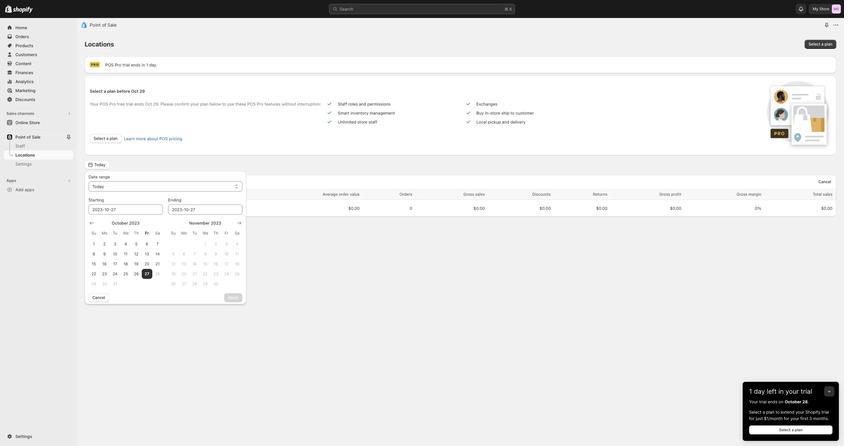 Task type: vqa. For each thing, say whether or not it's contained in the screenshot.
a
yes



Task type: locate. For each thing, give the bounding box(es) containing it.
2 for from the left
[[784, 416, 790, 421]]

select
[[750, 410, 762, 415], [780, 427, 791, 432]]

search
[[340, 6, 354, 12]]

point of sale up "staff"
[[15, 134, 40, 140]]

0 vertical spatial settings
[[15, 161, 32, 167]]

your
[[786, 388, 800, 395], [796, 410, 805, 415], [791, 416, 800, 421]]

store right the my in the top of the page
[[820, 6, 830, 11]]

point of sale right icon for point of sale
[[90, 22, 117, 28]]

0 vertical spatial store
[[820, 6, 830, 11]]

shopify image
[[13, 7, 33, 13]]

$1/month
[[765, 416, 783, 421]]

select up just in the bottom right of the page
[[750, 410, 762, 415]]

1 vertical spatial sale
[[32, 134, 40, 140]]

1 horizontal spatial trial
[[801, 388, 813, 395]]

of up "staff" link
[[27, 134, 31, 140]]

products link
[[4, 41, 73, 50]]

0 vertical spatial sale
[[108, 22, 117, 28]]

1 vertical spatial store
[[29, 120, 40, 125]]

0 vertical spatial select
[[750, 410, 762, 415]]

store down sales channels button
[[29, 120, 40, 125]]

1 horizontal spatial point of sale
[[90, 22, 117, 28]]

trial right your
[[760, 399, 767, 404]]

sale inside 'link'
[[32, 134, 40, 140]]

2 settings link from the top
[[4, 432, 73, 441]]

select for select a plan
[[780, 427, 791, 432]]

staff link
[[4, 142, 73, 151]]

trial
[[801, 388, 813, 395], [760, 399, 767, 404], [822, 410, 830, 415]]

1 day left in your trial button
[[743, 382, 840, 395]]

shopify image
[[5, 5, 12, 13]]

trial up "28"
[[801, 388, 813, 395]]

1 vertical spatial point of sale link
[[4, 133, 65, 142]]

add apps button
[[4, 185, 73, 194]]

0 horizontal spatial sale
[[32, 134, 40, 140]]

plan for select a plan to extend your shopify trial for just $1/month for your first 3 months.
[[767, 410, 775, 415]]

plan inside select a plan to extend your shopify trial for just $1/month for your first 3 months.
[[767, 410, 775, 415]]

0 horizontal spatial point of sale
[[15, 134, 40, 140]]

your left first on the bottom
[[791, 416, 800, 421]]

online store link
[[4, 118, 73, 127]]

select down select a plan to extend your shopify trial for just $1/month for your first 3 months.
[[780, 427, 791, 432]]

1 horizontal spatial sale
[[108, 22, 117, 28]]

point up "staff"
[[15, 134, 26, 140]]

your up october
[[786, 388, 800, 395]]

sale right icon for point of sale
[[108, 22, 117, 28]]

0 horizontal spatial plan
[[767, 410, 775, 415]]

left
[[767, 388, 777, 395]]

0 vertical spatial trial
[[801, 388, 813, 395]]

sale
[[108, 22, 117, 28], [32, 134, 40, 140]]

plan
[[767, 410, 775, 415], [795, 427, 803, 432]]

a inside select a plan to extend your shopify trial for just $1/month for your first 3 months.
[[763, 410, 766, 415]]

0 horizontal spatial a
[[763, 410, 766, 415]]

k
[[510, 6, 513, 12]]

0 vertical spatial of
[[102, 22, 106, 28]]

discounts link
[[4, 95, 73, 104]]

point right icon for point of sale
[[90, 22, 101, 28]]

0 horizontal spatial trial
[[760, 399, 767, 404]]

a down select a plan to extend your shopify trial for just $1/month for your first 3 months.
[[792, 427, 794, 432]]

2 horizontal spatial trial
[[822, 410, 830, 415]]

1 vertical spatial a
[[792, 427, 794, 432]]

your up first on the bottom
[[796, 410, 805, 415]]

my
[[813, 6, 819, 11]]

your
[[750, 399, 759, 404]]

1 vertical spatial point
[[15, 134, 26, 140]]

0 horizontal spatial point of sale link
[[4, 133, 65, 142]]

trial up months.
[[822, 410, 830, 415]]

staff
[[15, 143, 25, 149]]

settings link
[[4, 160, 73, 168], [4, 432, 73, 441]]

for
[[750, 416, 755, 421], [784, 416, 790, 421]]

add apps
[[15, 187, 34, 192]]

a for select a plan to extend your shopify trial for just $1/month for your first 3 months.
[[763, 410, 766, 415]]

settings
[[15, 161, 32, 167], [15, 434, 32, 439]]

a
[[763, 410, 766, 415], [792, 427, 794, 432]]

select inside select a plan to extend your shopify trial for just $1/month for your first 3 months.
[[750, 410, 762, 415]]

in
[[779, 388, 784, 395]]

1 horizontal spatial store
[[820, 6, 830, 11]]

0 vertical spatial plan
[[767, 410, 775, 415]]

point inside 'link'
[[15, 134, 26, 140]]

extend
[[781, 410, 795, 415]]

select a plan
[[780, 427, 803, 432]]

⌘ k
[[505, 6, 513, 12]]

for left just in the bottom right of the page
[[750, 416, 755, 421]]

1 horizontal spatial of
[[102, 22, 106, 28]]

my store image
[[832, 4, 841, 13]]

for down the extend
[[784, 416, 790, 421]]

0 vertical spatial point of sale
[[90, 22, 117, 28]]

0 vertical spatial a
[[763, 410, 766, 415]]

trial inside 1 day left in your trial dropdown button
[[801, 388, 813, 395]]

online store button
[[0, 118, 77, 127]]

2 vertical spatial your
[[791, 416, 800, 421]]

0 horizontal spatial store
[[29, 120, 40, 125]]

2 vertical spatial trial
[[822, 410, 830, 415]]

1 horizontal spatial plan
[[795, 427, 803, 432]]

1 vertical spatial select
[[780, 427, 791, 432]]

point
[[90, 22, 101, 28], [15, 134, 26, 140]]

orders
[[15, 34, 29, 39]]

select for select a plan to extend your shopify trial for just $1/month for your first 3 months.
[[750, 410, 762, 415]]

store inside online store link
[[29, 120, 40, 125]]

0 vertical spatial point of sale link
[[90, 22, 117, 28]]

3
[[810, 416, 813, 421]]

store for online store
[[29, 120, 40, 125]]

a for select a plan
[[792, 427, 794, 432]]

day
[[754, 388, 766, 395]]

point of sale link right icon for point of sale
[[90, 22, 117, 28]]

point of sale link down online store link
[[4, 133, 65, 142]]

point of sale link
[[90, 22, 117, 28], [4, 133, 65, 142]]

1 horizontal spatial a
[[792, 427, 794, 432]]

finances
[[15, 70, 33, 75]]

0 horizontal spatial point
[[15, 134, 26, 140]]

0 vertical spatial settings link
[[4, 160, 73, 168]]

plan up the $1/month
[[767, 410, 775, 415]]

months.
[[814, 416, 830, 421]]

store
[[820, 6, 830, 11], [29, 120, 40, 125]]

1 vertical spatial plan
[[795, 427, 803, 432]]

analytics link
[[4, 77, 73, 86]]

1 horizontal spatial for
[[784, 416, 790, 421]]

your trial ends on october 28 .
[[750, 399, 810, 404]]

0 horizontal spatial for
[[750, 416, 755, 421]]

1 vertical spatial settings
[[15, 434, 32, 439]]

0 horizontal spatial select
[[750, 410, 762, 415]]

sale up "staff" link
[[32, 134, 40, 140]]

customers link
[[4, 50, 73, 59]]

online
[[15, 120, 28, 125]]

of
[[102, 22, 106, 28], [27, 134, 31, 140]]

0 vertical spatial point
[[90, 22, 101, 28]]

0 horizontal spatial of
[[27, 134, 31, 140]]

store for my store
[[820, 6, 830, 11]]

locations link
[[4, 151, 73, 160]]

sales channels
[[6, 111, 34, 116]]

0 vertical spatial your
[[786, 388, 800, 395]]

1 horizontal spatial point
[[90, 22, 101, 28]]

plan down first on the bottom
[[795, 427, 803, 432]]

1 horizontal spatial select
[[780, 427, 791, 432]]

sales channels button
[[4, 109, 73, 118]]

point of sale
[[90, 22, 117, 28], [15, 134, 40, 140]]

select a plan link
[[750, 426, 833, 435]]

a up just in the bottom right of the page
[[763, 410, 766, 415]]

channels
[[17, 111, 34, 116]]

1 vertical spatial settings link
[[4, 432, 73, 441]]

of right icon for point of sale
[[102, 22, 106, 28]]



Task type: describe. For each thing, give the bounding box(es) containing it.
sales
[[6, 111, 17, 116]]

just
[[756, 416, 763, 421]]

marketing link
[[4, 86, 73, 95]]

locations
[[15, 152, 35, 158]]

1 vertical spatial point of sale
[[15, 134, 40, 140]]

⌘
[[505, 6, 509, 12]]

add
[[15, 187, 24, 192]]

1
[[750, 388, 753, 395]]

on
[[779, 399, 784, 404]]

1 for from the left
[[750, 416, 755, 421]]

2 settings from the top
[[15, 434, 32, 439]]

select a plan to extend your shopify trial for just $1/month for your first 3 months.
[[750, 410, 830, 421]]

discounts
[[15, 97, 35, 102]]

apps
[[25, 187, 34, 192]]

ends
[[768, 399, 778, 404]]

icon for point of sale image
[[81, 22, 87, 28]]

trial inside select a plan to extend your shopify trial for just $1/month for your first 3 months.
[[822, 410, 830, 415]]

marketing
[[15, 88, 35, 93]]

finances link
[[4, 68, 73, 77]]

.
[[808, 399, 810, 404]]

home
[[15, 25, 27, 30]]

my store
[[813, 6, 830, 11]]

your inside dropdown button
[[786, 388, 800, 395]]

1 vertical spatial of
[[27, 134, 31, 140]]

1 settings link from the top
[[4, 160, 73, 168]]

october
[[785, 399, 802, 404]]

1 day left in your trial element
[[743, 399, 840, 441]]

1 settings from the top
[[15, 161, 32, 167]]

orders link
[[4, 32, 73, 41]]

content
[[15, 61, 32, 66]]

online store
[[15, 120, 40, 125]]

1 horizontal spatial point of sale link
[[90, 22, 117, 28]]

to
[[776, 410, 780, 415]]

1 vertical spatial your
[[796, 410, 805, 415]]

plan for select a plan
[[795, 427, 803, 432]]

analytics
[[15, 79, 34, 84]]

products
[[15, 43, 33, 48]]

1 vertical spatial trial
[[760, 399, 767, 404]]

content link
[[4, 59, 73, 68]]

apps
[[6, 178, 16, 183]]

home link
[[4, 23, 73, 32]]

first
[[801, 416, 809, 421]]

28
[[803, 399, 808, 404]]

1 day left in your trial
[[750, 388, 813, 395]]

apps button
[[4, 176, 73, 185]]

customers
[[15, 52, 37, 57]]

shopify
[[806, 410, 821, 415]]



